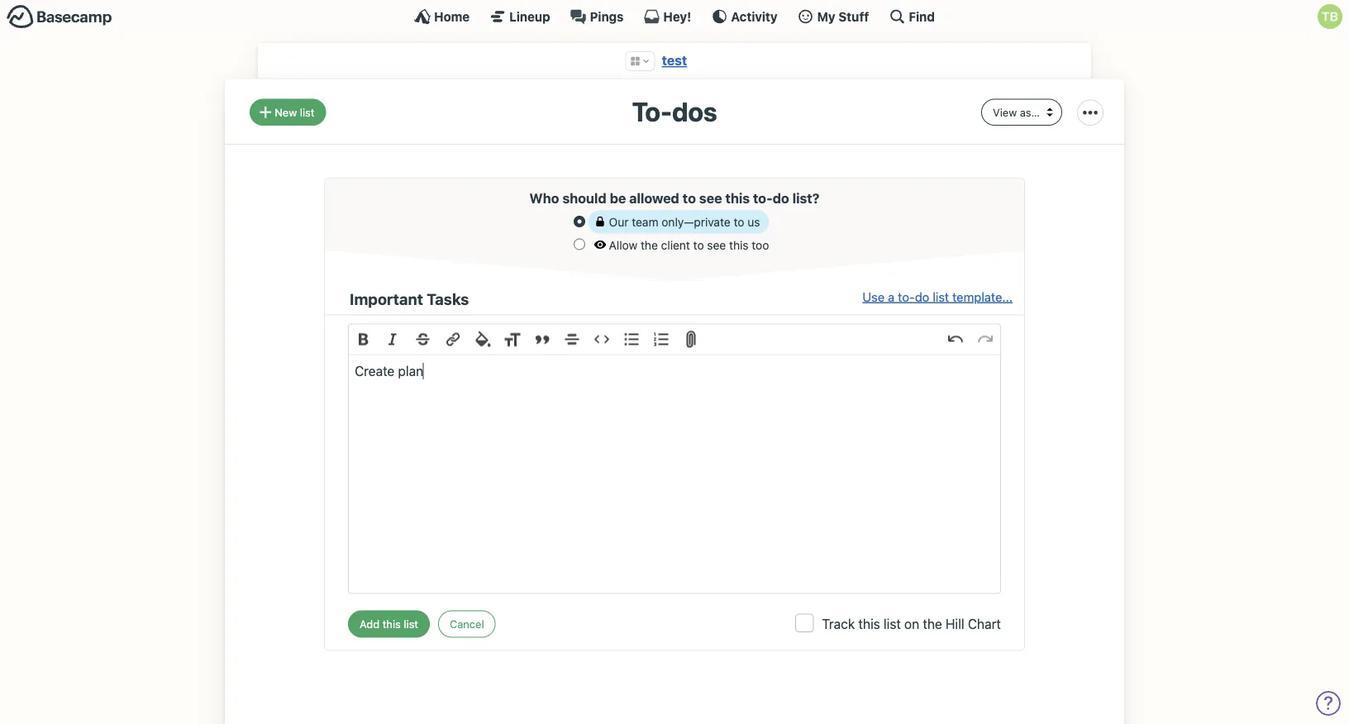 Task type: describe. For each thing, give the bounding box(es) containing it.
allow
[[609, 238, 638, 252]]

pings button
[[570, 8, 624, 25]]

my stuff
[[817, 9, 869, 24]]

to for only—private
[[734, 215, 744, 229]]

create
[[355, 363, 395, 379]]

new
[[275, 106, 297, 118]]

1 horizontal spatial do
[[915, 289, 929, 304]]

to for client
[[693, 238, 704, 252]]

new list link
[[250, 99, 326, 126]]

who
[[529, 190, 559, 206]]

0 horizontal spatial do
[[773, 190, 789, 206]]

use
[[863, 289, 885, 304]]

lineup
[[509, 9, 550, 24]]

allow the client to see this too
[[609, 238, 769, 252]]

to-
[[632, 95, 672, 127]]

new list
[[275, 106, 314, 118]]

test link
[[662, 52, 687, 68]]

stuff
[[838, 9, 869, 24]]

use a to-do list template... link
[[863, 287, 1013, 311]]

create plan
[[355, 363, 423, 379]]

our
[[609, 215, 629, 229]]

0 vertical spatial this
[[725, 190, 750, 206]]

lineup link
[[490, 8, 550, 25]]

tim burton image
[[1318, 4, 1342, 29]]

us
[[747, 215, 760, 229]]

1 vertical spatial this
[[729, 238, 749, 252]]

activity link
[[711, 8, 778, 25]]

view
[[993, 106, 1017, 118]]

1 vertical spatial to-
[[898, 289, 915, 304]]

2 vertical spatial this
[[858, 616, 880, 632]]

track
[[822, 616, 855, 632]]

track this list on the hill chart
[[822, 616, 1001, 632]]

0 vertical spatial the
[[641, 238, 658, 252]]

test
[[662, 52, 687, 68]]

who should be allowed to see this to-do list?
[[529, 190, 820, 206]]

template...
[[952, 289, 1013, 304]]

home
[[434, 9, 470, 24]]

hill chart
[[946, 616, 1001, 632]]

should
[[562, 190, 607, 206]]



Task type: locate. For each thing, give the bounding box(es) containing it.
list left on
[[884, 616, 901, 632]]

do right a
[[915, 289, 929, 304]]

list left template...
[[933, 289, 949, 304]]

this
[[725, 190, 750, 206], [729, 238, 749, 252], [858, 616, 880, 632]]

1 vertical spatial list
[[933, 289, 949, 304]]

Name this list… text field
[[350, 287, 863, 311]]

0 vertical spatial list
[[300, 106, 314, 118]]

this right track
[[858, 616, 880, 632]]

view as… button
[[981, 99, 1062, 126]]

1 vertical spatial the
[[923, 616, 942, 632]]

list inside use a to-do list template... link
[[933, 289, 949, 304]]

1 vertical spatial do
[[915, 289, 929, 304]]

pings
[[590, 9, 624, 24]]

1 horizontal spatial the
[[923, 616, 942, 632]]

1 horizontal spatial list
[[884, 616, 901, 632]]

2 vertical spatial list
[[884, 616, 901, 632]]

to- up "us"
[[753, 190, 773, 206]]

to-
[[753, 190, 773, 206], [898, 289, 915, 304]]

the right on
[[923, 616, 942, 632]]

None submit
[[348, 611, 430, 638]]

0 vertical spatial do
[[773, 190, 789, 206]]

this up "us"
[[725, 190, 750, 206]]

my
[[817, 9, 835, 24]]

find
[[909, 9, 935, 24]]

2 horizontal spatial list
[[933, 289, 949, 304]]

a
[[888, 289, 895, 304]]

to
[[683, 190, 696, 206], [734, 215, 744, 229], [693, 238, 704, 252]]

list
[[300, 106, 314, 118], [933, 289, 949, 304], [884, 616, 901, 632]]

the down team
[[641, 238, 658, 252]]

on
[[904, 616, 919, 632]]

be
[[610, 190, 626, 206]]

see down only—private
[[707, 238, 726, 252]]

to-dos
[[632, 95, 717, 127]]

to left "us"
[[734, 215, 744, 229]]

to right client
[[693, 238, 704, 252]]

list?
[[792, 190, 820, 206]]

our team only—private to us
[[609, 215, 760, 229]]

list right the new
[[300, 106, 314, 118]]

0 horizontal spatial the
[[641, 238, 658, 252]]

client
[[661, 238, 690, 252]]

do
[[773, 190, 789, 206], [915, 289, 929, 304]]

cancel button
[[438, 611, 496, 638]]

switch accounts image
[[7, 4, 112, 30]]

main element
[[0, 0, 1349, 32]]

find button
[[889, 8, 935, 25]]

0 horizontal spatial to-
[[753, 190, 773, 206]]

the
[[641, 238, 658, 252], [923, 616, 942, 632]]

dos
[[672, 95, 717, 127]]

0 vertical spatial to
[[683, 190, 696, 206]]

0 horizontal spatial list
[[300, 106, 314, 118]]

plan
[[398, 363, 423, 379]]

team
[[632, 215, 658, 229]]

To-do list description: Add extra details or attach a file text field
[[349, 355, 1000, 593]]

home link
[[414, 8, 470, 25]]

see up only—private
[[699, 190, 722, 206]]

list inside new list link
[[300, 106, 314, 118]]

use a to-do list template...
[[863, 289, 1013, 304]]

only—private
[[662, 215, 730, 229]]

0 vertical spatial to-
[[753, 190, 773, 206]]

to- right a
[[898, 289, 915, 304]]

hey! button
[[643, 8, 691, 25]]

do left the list?
[[773, 190, 789, 206]]

my stuff button
[[797, 8, 869, 25]]

1 vertical spatial see
[[707, 238, 726, 252]]

as…
[[1020, 106, 1040, 118]]

see
[[699, 190, 722, 206], [707, 238, 726, 252]]

to up "our team only—private to us"
[[683, 190, 696, 206]]

cancel
[[450, 618, 484, 630]]

0 vertical spatial see
[[699, 190, 722, 206]]

this left too
[[729, 238, 749, 252]]

1 vertical spatial to
[[734, 215, 744, 229]]

2 vertical spatial to
[[693, 238, 704, 252]]

hey!
[[663, 9, 691, 24]]

activity
[[731, 9, 778, 24]]

allowed
[[629, 190, 679, 206]]

too
[[752, 238, 769, 252]]

1 horizontal spatial to-
[[898, 289, 915, 304]]

view as…
[[993, 106, 1040, 118]]



Task type: vqa. For each thing, say whether or not it's contained in the screenshot.
bottom "my"
no



